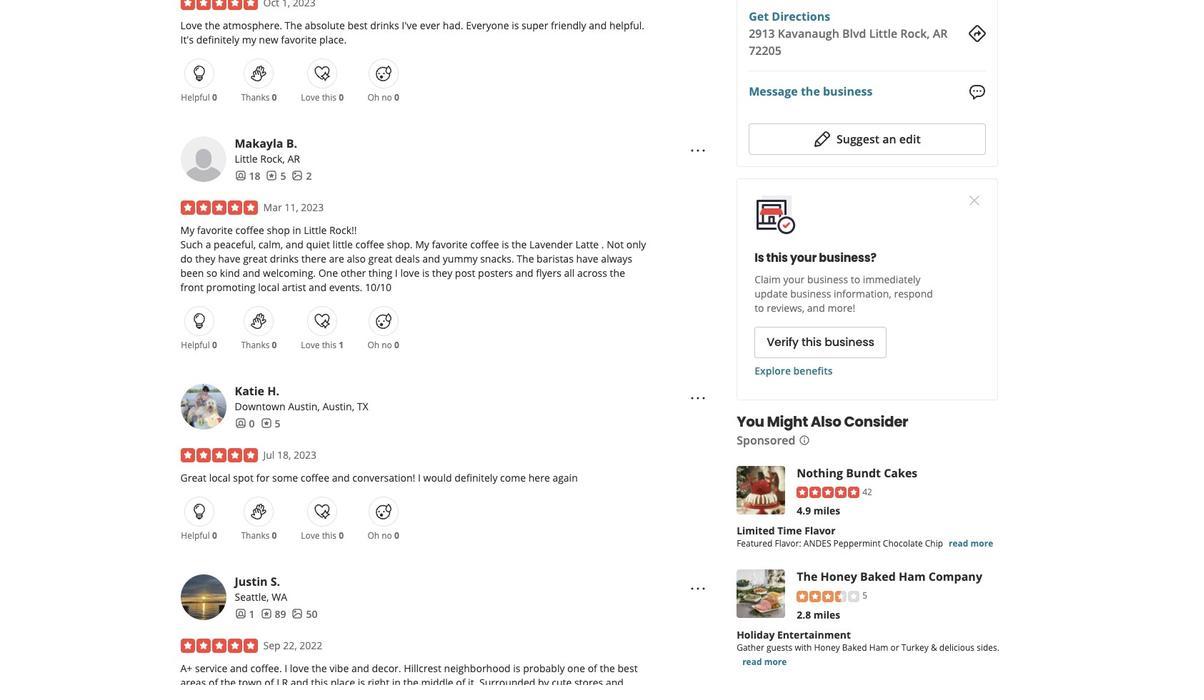 Task type: locate. For each thing, give the bounding box(es) containing it.
1 vertical spatial helpful
[[181, 339, 210, 351]]

latte
[[575, 238, 599, 251]]

austin, right downtown
[[288, 400, 320, 413]]

1 vertical spatial oh no 0
[[368, 339, 399, 351]]

oh no 0 right (1 reaction) 'element'
[[368, 339, 399, 351]]

turkey
[[902, 642, 929, 654]]

1 horizontal spatial read more link
[[949, 538, 993, 550]]

1 horizontal spatial they
[[432, 266, 452, 280]]

0 vertical spatial no
[[382, 91, 392, 103]]

friends element down seattle,
[[235, 608, 255, 622]]

drinks inside my favorite coffee shop in little rock!! such a peaceful, calm, and quiet little coffee shop. my favorite coffee is the lavender latte . not only do they have great drinks there are also great deals and yummy snacks. the baristas have always been so kind and welcoming. one other thing i love is they post posters and flyers all across the front promoting local artist and events. 10/10
[[270, 252, 299, 266]]

16 friends v2 image
[[235, 170, 246, 182], [235, 418, 246, 430]]

baked down peppermint
[[860, 570, 896, 585]]

great
[[180, 471, 206, 485]]

1 horizontal spatial love
[[400, 266, 420, 280]]

1 horizontal spatial read
[[949, 538, 968, 550]]

2 helpful from the top
[[181, 339, 210, 351]]

2023 right 18,
[[294, 448, 317, 462]]

ar
[[933, 26, 948, 41], [287, 152, 300, 166]]

helpful 0 for makayla b.
[[181, 339, 217, 351]]

0 vertical spatial little
[[869, 26, 897, 41]]

is left "right"
[[358, 676, 365, 686]]

2 friends element from the top
[[235, 417, 255, 431]]

1 horizontal spatial i
[[395, 266, 398, 280]]

read
[[949, 538, 968, 550], [742, 657, 762, 669]]

love
[[180, 18, 202, 32], [301, 91, 320, 103], [301, 339, 320, 351], [301, 530, 320, 542]]

this
[[322, 91, 337, 103], [766, 250, 788, 266], [802, 334, 822, 351], [322, 339, 337, 351], [322, 530, 337, 542], [311, 676, 328, 686]]

have up kind
[[218, 252, 240, 266]]

1 vertical spatial 1
[[249, 608, 255, 621]]

menu image
[[690, 143, 707, 160]]

2 menu image from the top
[[690, 581, 707, 598]]

honey inside holiday entertainment gather guests with honey baked ham or turkey & delicious sides. read more
[[814, 642, 840, 654]]

0 vertical spatial 5
[[280, 169, 286, 183]]

ham inside holiday entertainment gather guests with honey baked ham or turkey & delicious sides. read more
[[869, 642, 888, 654]]

more inside holiday entertainment gather guests with honey baked ham or turkey & delicious sides. read more
[[764, 657, 787, 669]]

1 horizontal spatial the
[[517, 252, 534, 266]]

1 vertical spatial helpful 0
[[181, 339, 217, 351]]

friends element down makayla b. little rock, ar
[[235, 169, 260, 183]]

and inside love the atmosphere. the absolute best drinks i've ever had. everyone is super friendly and helpful. it's definitely my new favorite place.
[[589, 18, 607, 32]]

1 photos element from the top
[[292, 169, 312, 183]]

best inside a+ service and coffee.  i love the vibe and decor. hillcrest neighborhood is probably one of the best areas of the town of lr and this place is right in the middle of it.  surrounded by cute stores an
[[618, 662, 638, 676]]

the right message
[[801, 84, 820, 99]]

love down sep 22, 2022
[[290, 662, 309, 676]]

2023
[[301, 201, 324, 214], [294, 448, 317, 462]]

2 austin, from the left
[[323, 400, 354, 413]]

5 down the honey baked ham company link
[[862, 590, 867, 602]]

helpful down front
[[181, 339, 210, 351]]

(1 reaction) element
[[339, 339, 344, 351]]

0 vertical spatial 16 photos v2 image
[[292, 170, 303, 182]]

little inside "get directions 2913 kavanaugh blvd little rock, ar 72205"
[[869, 26, 897, 41]]

love this 1
[[301, 339, 344, 351]]

lr
[[277, 676, 288, 686]]

menu image
[[690, 390, 707, 408], [690, 581, 707, 598]]

business?
[[819, 250, 877, 266]]

0 vertical spatial honey
[[821, 570, 857, 585]]

1 16 photos v2 image from the top
[[292, 170, 303, 182]]

(0 reactions) element up makayla b. link
[[272, 91, 277, 103]]

ham left "or"
[[869, 642, 888, 654]]

0 vertical spatial best
[[348, 18, 368, 32]]

1 vertical spatial love
[[290, 662, 309, 676]]

and right deals
[[422, 252, 440, 266]]

(0 reactions) element down great local spot for some coffee and conversation! i would definitely come here again
[[339, 530, 344, 542]]

3 oh from the top
[[368, 530, 379, 542]]

no for b.
[[382, 339, 392, 351]]

love this 0 for (0 reactions) element underneath the place.
[[301, 91, 344, 103]]

message the business button
[[749, 83, 873, 100]]

0 vertical spatial i
[[395, 266, 398, 280]]

miles up flavor
[[814, 505, 840, 518]]

1 vertical spatial in
[[392, 676, 401, 686]]

(0 reactions) element down love the atmosphere. the absolute best drinks i've ever had. everyone is super friendly and helpful. it's definitely my new favorite place.
[[394, 91, 399, 103]]

0 vertical spatial oh no 0
[[368, 91, 399, 103]]

1 love this 0 from the top
[[301, 91, 344, 103]]

3 no from the top
[[382, 530, 392, 542]]

would
[[423, 471, 452, 485]]

1 vertical spatial more
[[764, 657, 787, 669]]

more down guests
[[764, 657, 787, 669]]

oh for makayla b.
[[368, 339, 379, 351]]

lavender
[[529, 238, 573, 251]]

makayla b. little rock, ar
[[235, 136, 300, 166]]

love for (0 reactions) element over s.
[[301, 530, 320, 542]]

16 review v2 image for makayla
[[266, 170, 278, 182]]

reviews element down wa at the left
[[260, 608, 286, 622]]

0 vertical spatial local
[[258, 281, 279, 294]]

little inside my favorite coffee shop in little rock!! such a peaceful, calm, and quiet little coffee shop. my favorite coffee is the lavender latte . not only do they have great drinks there are also great deals and yummy snacks. the baristas have always been so kind and welcoming. one other thing i love is they post posters and flyers all across the front promoting local artist and events. 10/10
[[304, 223, 327, 237]]

16 photos v2 image for justin s.
[[292, 609, 303, 620]]

1 oh no 0 from the top
[[368, 91, 399, 103]]

2 oh from the top
[[368, 339, 379, 351]]

18
[[249, 169, 260, 183]]

verify
[[767, 334, 799, 351]]

you
[[737, 412, 764, 432]]

is up surrounded
[[513, 662, 521, 676]]

seattle,
[[235, 591, 269, 604]]

featured
[[737, 538, 773, 550]]

1 horizontal spatial more
[[971, 538, 993, 550]]

0 vertical spatial read
[[949, 538, 968, 550]]

0 horizontal spatial rock,
[[260, 152, 285, 166]]

ham down 'chocolate'
[[899, 570, 926, 585]]

3 oh no 0 from the top
[[368, 530, 399, 542]]

89
[[275, 608, 286, 621]]

justin s. seattle, wa
[[235, 574, 287, 604]]

0 horizontal spatial ham
[[869, 642, 888, 654]]

3 helpful 0 from the top
[[181, 530, 217, 542]]

friends element
[[235, 169, 260, 183], [235, 417, 255, 431], [235, 608, 255, 622]]

5 star rating image up a at the top left of page
[[180, 201, 258, 215]]

1 friends element from the top
[[235, 169, 260, 183]]

0 vertical spatial ham
[[899, 570, 926, 585]]

1 horizontal spatial little
[[304, 223, 327, 237]]

1 16 friends v2 image from the top
[[235, 170, 246, 182]]

great up "thing"
[[368, 252, 393, 266]]

is
[[512, 18, 519, 32], [502, 238, 509, 251], [422, 266, 429, 280], [513, 662, 521, 676], [358, 676, 365, 686]]

friends element containing 18
[[235, 169, 260, 183]]

not
[[607, 238, 624, 251]]

love this 0 for (0 reactions) element under great local spot for some coffee and conversation! i would definitely come here again
[[301, 530, 344, 542]]

(0 reactions) element up s.
[[272, 530, 277, 542]]

2 vertical spatial reviews element
[[260, 608, 286, 622]]

ever
[[420, 18, 440, 32]]

little
[[869, 26, 897, 41], [235, 152, 258, 166], [304, 223, 327, 237]]

1 horizontal spatial my
[[415, 238, 429, 251]]

1 horizontal spatial in
[[392, 676, 401, 686]]

little up "quiet"
[[304, 223, 327, 237]]

favorite up a at the top left of page
[[197, 223, 233, 237]]

shop.
[[387, 238, 413, 251]]

0 vertical spatial baked
[[860, 570, 896, 585]]

2 horizontal spatial i
[[418, 471, 421, 485]]

drinks
[[370, 18, 399, 32], [270, 252, 299, 266]]

my up such
[[180, 223, 194, 237]]

1 miles from the top
[[814, 505, 840, 518]]

3 thanks 0 from the top
[[241, 530, 277, 542]]

favorite up "yummy"
[[432, 238, 468, 251]]

read inside holiday entertainment gather guests with honey baked ham or turkey & delicious sides. read more
[[742, 657, 762, 669]]

0 vertical spatial my
[[180, 223, 194, 237]]

1 vertical spatial read more link
[[742, 657, 787, 669]]

2 thanks from the top
[[241, 339, 270, 351]]

0 vertical spatial thanks 0
[[241, 91, 277, 103]]

2 vertical spatial oh no 0
[[368, 530, 399, 542]]

2 helpful 0 from the top
[[181, 339, 217, 351]]

thanks 0 up makayla
[[241, 91, 277, 103]]

company
[[929, 570, 982, 585]]

katie h. downtown austin, austin, tx
[[235, 383, 368, 413]]

0 horizontal spatial have
[[218, 252, 240, 266]]

1 horizontal spatial favorite
[[281, 33, 317, 46]]

1 menu image from the top
[[690, 390, 707, 408]]

3.5 star rating image
[[797, 592, 860, 603]]

0 vertical spatial in
[[293, 223, 301, 237]]

and left more!
[[807, 301, 825, 315]]

posters
[[478, 266, 513, 280]]

is inside love the atmosphere. the absolute best drinks i've ever had. everyone is super friendly and helpful. it's definitely my new favorite place.
[[512, 18, 519, 32]]

1 vertical spatial ham
[[869, 642, 888, 654]]

0 vertical spatial 16 friends v2 image
[[235, 170, 246, 182]]

0 horizontal spatial read more link
[[742, 657, 787, 669]]

1 vertical spatial rock,
[[260, 152, 285, 166]]

justin s. link
[[235, 574, 280, 590]]

definitely left come
[[455, 471, 498, 485]]

reviews element for h.
[[260, 417, 280, 431]]

0 vertical spatial read more link
[[949, 538, 993, 550]]

1 vertical spatial 16 photos v2 image
[[292, 609, 303, 620]]

miles for the
[[814, 609, 840, 622]]

0 up s.
[[272, 530, 277, 542]]

and right vibe
[[351, 662, 369, 676]]

16 review v2 image
[[260, 609, 272, 620]]

definitely inside love the atmosphere. the absolute best drinks i've ever had. everyone is super friendly and helpful. it's definitely my new favorite place.
[[196, 33, 239, 46]]

1 vertical spatial baked
[[842, 642, 867, 654]]

the down service
[[221, 676, 236, 686]]

other
[[341, 266, 366, 280]]

is
[[755, 250, 764, 266]]

2023 for h.
[[294, 448, 317, 462]]

areas
[[180, 676, 206, 686]]

2 thanks 0 from the top
[[241, 339, 277, 351]]

business inside button
[[823, 84, 873, 99]]

2 have from the left
[[576, 252, 598, 266]]

helpful
[[181, 91, 210, 103], [181, 339, 210, 351], [181, 530, 210, 542]]

0 horizontal spatial love
[[290, 662, 309, 676]]

16 photos v2 image
[[292, 170, 303, 182], [292, 609, 303, 620]]

16 photos v2 image for makayla b.
[[292, 170, 303, 182]]

rock, inside makayla b. little rock, ar
[[260, 152, 285, 166]]

2 16 friends v2 image from the top
[[235, 418, 246, 430]]

1 vertical spatial 16 friends v2 image
[[235, 418, 246, 430]]

message the business
[[749, 84, 873, 99]]

2 love this 0 from the top
[[301, 530, 344, 542]]

0 down great local spot for some coffee and conversation! i would definitely come here again
[[339, 530, 344, 542]]

ar inside "get directions 2913 kavanaugh blvd little rock, ar 72205"
[[933, 26, 948, 41]]

town
[[238, 676, 262, 686]]

honey up '3.5 star rating' image
[[821, 570, 857, 585]]

best
[[348, 18, 368, 32], [618, 662, 638, 676]]

baked inside holiday entertainment gather guests with honey baked ham or turkey & delicious sides. read more
[[842, 642, 867, 654]]

2 oh no 0 from the top
[[368, 339, 399, 351]]

immediately
[[863, 273, 921, 286]]

photos element containing 2
[[292, 169, 312, 183]]

more up company
[[971, 538, 993, 550]]

delicious
[[939, 642, 975, 654]]

thanks 0 for makayla
[[241, 339, 277, 351]]

helpful 0 down great
[[181, 530, 217, 542]]

absolute
[[305, 18, 345, 32]]

love this 0
[[301, 91, 344, 103], [301, 530, 344, 542]]

is this your business? claim your business to immediately update business information, respond to reviews, and more!
[[755, 250, 933, 315]]

friends element containing 0
[[235, 417, 255, 431]]

and down one
[[309, 281, 327, 294]]

1 horizontal spatial rock,
[[900, 26, 930, 41]]

2 vertical spatial i
[[285, 662, 287, 676]]

1 vertical spatial 2023
[[294, 448, 317, 462]]

0 horizontal spatial great
[[243, 252, 267, 266]]

love down deals
[[400, 266, 420, 280]]

chocolate
[[883, 538, 923, 550]]

menu image for justin s.
[[690, 581, 707, 598]]

love for (0 reactions) element over h.
[[301, 339, 320, 351]]

super
[[522, 18, 548, 32]]

photos element
[[292, 169, 312, 183], [292, 608, 318, 622]]

16 review v2 image
[[266, 170, 278, 182], [260, 418, 272, 430]]

1
[[339, 339, 344, 351], [249, 608, 255, 621]]

oh no 0 for katie h.
[[368, 530, 399, 542]]

2 miles from the top
[[814, 609, 840, 622]]

to up information,
[[851, 273, 860, 286]]

2 no from the top
[[382, 339, 392, 351]]

(0 reactions) element down the conversation!
[[394, 530, 399, 542]]

in inside a+ service and coffee.  i love the vibe and decor. hillcrest neighborhood is probably one of the best areas of the town of lr and this place is right in the middle of it.  surrounded by cute stores an
[[392, 676, 401, 686]]

2 vertical spatial helpful 0
[[181, 530, 217, 542]]

business down more!
[[825, 334, 874, 351]]

thanks up makayla
[[241, 91, 270, 103]]

0 vertical spatial oh
[[368, 91, 379, 103]]

ar inside makayla b. little rock, ar
[[287, 152, 300, 166]]

helpful 0 down front
[[181, 339, 217, 351]]

ar down b.
[[287, 152, 300, 166]]

1 vertical spatial thanks 0
[[241, 339, 277, 351]]

best right absolute
[[348, 18, 368, 32]]

thanks up justin s. link
[[241, 530, 270, 542]]

0 vertical spatial reviews element
[[266, 169, 286, 183]]

0 vertical spatial ar
[[933, 26, 948, 41]]

your right is
[[790, 250, 817, 266]]

explore benefits link
[[755, 364, 833, 378]]

of
[[588, 662, 597, 676], [209, 676, 218, 686], [265, 676, 274, 686], [456, 676, 465, 686]]

in
[[293, 223, 301, 237], [392, 676, 401, 686]]

business up the reviews,
[[790, 287, 831, 300]]

1 vertical spatial drinks
[[270, 252, 299, 266]]

the left vibe
[[312, 662, 327, 676]]

reviews element containing 89
[[260, 608, 286, 622]]

photos element right 89
[[292, 608, 318, 622]]

coffee right some
[[301, 471, 329, 485]]

1 vertical spatial read
[[742, 657, 762, 669]]

0
[[212, 91, 217, 103], [272, 91, 277, 103], [339, 91, 344, 103], [394, 91, 399, 103], [212, 339, 217, 351], [272, 339, 277, 351], [394, 339, 399, 351], [249, 417, 255, 431], [212, 530, 217, 542], [272, 530, 277, 542], [339, 530, 344, 542], [394, 530, 399, 542]]

friends element containing 1
[[235, 608, 255, 622]]

1 vertical spatial love this 0
[[301, 530, 344, 542]]

3 helpful from the top
[[181, 530, 210, 542]]

(0 reactions) element
[[212, 91, 217, 103], [272, 91, 277, 103], [339, 91, 344, 103], [394, 91, 399, 103], [212, 339, 217, 351], [272, 339, 277, 351], [394, 339, 399, 351], [212, 530, 217, 542], [272, 530, 277, 542], [339, 530, 344, 542], [394, 530, 399, 542]]

new
[[259, 33, 278, 46]]

have down latte
[[576, 252, 598, 266]]

great down 'calm,'
[[243, 252, 267, 266]]

definitely right it's
[[196, 33, 239, 46]]

also
[[811, 412, 841, 432]]

0 horizontal spatial local
[[209, 471, 230, 485]]

0 up photo of makayla b.
[[212, 91, 217, 103]]

reviews element for b.
[[266, 169, 286, 183]]

they down a at the top left of page
[[195, 252, 215, 266]]

no down love the atmosphere. the absolute best drinks i've ever had. everyone is super friendly and helpful. it's definitely my new favorite place.
[[382, 91, 392, 103]]

1 vertical spatial the
[[517, 252, 534, 266]]

in right shop
[[293, 223, 301, 237]]

favorite inside love the atmosphere. the absolute best drinks i've ever had. everyone is super friendly and helpful. it's definitely my new favorite place.
[[281, 33, 317, 46]]

photos element up 'mar 11, 2023'
[[292, 169, 312, 183]]

ham
[[899, 570, 926, 585], [869, 642, 888, 654]]

1 vertical spatial little
[[235, 152, 258, 166]]

love for (0 reactions) element above makayla b. link
[[301, 91, 320, 103]]

5 star rating image up 4.9 miles
[[797, 487, 860, 499]]

1 vertical spatial 16 review v2 image
[[260, 418, 272, 430]]

1 right 16 friends v2 image
[[249, 608, 255, 621]]

2 vertical spatial thanks 0
[[241, 530, 277, 542]]

2 vertical spatial no
[[382, 530, 392, 542]]

one
[[318, 266, 338, 280]]

reviews element
[[266, 169, 286, 183], [260, 417, 280, 431], [260, 608, 286, 622]]

bundt
[[846, 465, 881, 481]]

nothing bundt cakes image
[[737, 466, 785, 515]]

0 vertical spatial helpful
[[181, 91, 210, 103]]

5 star rating image
[[180, 0, 258, 10], [180, 201, 258, 215], [180, 448, 258, 463], [797, 487, 860, 499], [180, 639, 258, 653]]

24 directions v2 image
[[968, 25, 986, 42]]

flavor
[[805, 525, 836, 538]]

5 star rating image for makayla b.
[[180, 201, 258, 215]]

the up stores
[[600, 662, 615, 676]]

0 vertical spatial thanks
[[241, 91, 270, 103]]

coffee up the peaceful,
[[235, 223, 264, 237]]

reviews element right the 18
[[266, 169, 286, 183]]

0 vertical spatial your
[[790, 250, 817, 266]]

the left absolute
[[285, 18, 302, 32]]

16 friends v2 image
[[235, 609, 246, 620]]

0 horizontal spatial austin,
[[288, 400, 320, 413]]

thanks up katie h. link
[[241, 339, 270, 351]]

with
[[795, 642, 812, 654]]

decor.
[[372, 662, 401, 676]]

0 vertical spatial they
[[195, 252, 215, 266]]

thanks for makayla
[[241, 339, 270, 351]]

2 photos element from the top
[[292, 608, 318, 622]]

great local spot for some coffee and conversation! i would definitely come here again
[[180, 471, 578, 485]]

0 horizontal spatial to
[[755, 301, 764, 315]]

1 vertical spatial photos element
[[292, 608, 318, 622]]

have
[[218, 252, 240, 266], [576, 252, 598, 266]]

a
[[206, 238, 211, 251]]

1 horizontal spatial ar
[[933, 26, 948, 41]]

front
[[180, 281, 204, 294]]

rock, inside "get directions 2913 kavanaugh blvd little rock, ar 72205"
[[900, 26, 930, 41]]

rock, down makayla b. link
[[260, 152, 285, 166]]

photos element containing 50
[[292, 608, 318, 622]]

promoting
[[206, 281, 255, 294]]

no
[[382, 91, 392, 103], [382, 339, 392, 351], [382, 530, 392, 542]]

1 vertical spatial honey
[[814, 642, 840, 654]]

3 thanks from the top
[[241, 530, 270, 542]]

all
[[564, 266, 575, 280]]

2 vertical spatial 5
[[862, 590, 867, 602]]

0 horizontal spatial my
[[180, 223, 194, 237]]

helpful 0 down it's
[[181, 91, 217, 103]]

of left the it.
[[456, 676, 465, 686]]

andes
[[804, 538, 831, 550]]

helpful down great
[[181, 530, 210, 542]]

5
[[280, 169, 286, 183], [275, 417, 280, 431], [862, 590, 867, 602]]

always
[[601, 252, 632, 266]]

0 down the conversation!
[[394, 530, 399, 542]]

1 vertical spatial best
[[618, 662, 638, 676]]

i up lr
[[285, 662, 287, 676]]

favorite down absolute
[[281, 33, 317, 46]]

such
[[180, 238, 203, 251]]

2 horizontal spatial little
[[869, 26, 897, 41]]

1 vertical spatial i
[[418, 471, 421, 485]]

the right the snacks.
[[517, 252, 534, 266]]

0 horizontal spatial they
[[195, 252, 215, 266]]

0 up photo of justin s.
[[212, 530, 217, 542]]

friends element for katie h.
[[235, 417, 255, 431]]

2 horizontal spatial favorite
[[432, 238, 468, 251]]

suggest an edit button
[[749, 123, 986, 155]]

this inside a+ service and coffee.  i love the vibe and decor. hillcrest neighborhood is probably one of the best areas of the town of lr and this place is right in the middle of it.  surrounded by cute stores an
[[311, 676, 328, 686]]

0 vertical spatial definitely
[[196, 33, 239, 46]]

0 vertical spatial menu image
[[690, 390, 707, 408]]

and down shop
[[286, 238, 304, 251]]

1 horizontal spatial drinks
[[370, 18, 399, 32]]

reviews element down downtown
[[260, 417, 280, 431]]

sep 22, 2022
[[263, 639, 322, 653]]

16 info v2 image
[[798, 435, 810, 447]]

and left flyers
[[516, 266, 533, 280]]

local left "spot"
[[209, 471, 230, 485]]

2 vertical spatial oh
[[368, 530, 379, 542]]

local inside my favorite coffee shop in little rock!! such a peaceful, calm, and quiet little coffee shop. my favorite coffee is the lavender latte . not only do they have great drinks there are also great deals and yummy snacks. the baristas have always been so kind and welcoming. one other thing i love is they post posters and flyers all across the front promoting local artist and events. 10/10
[[258, 281, 279, 294]]

3 friends element from the top
[[235, 608, 255, 622]]

0 vertical spatial rock,
[[900, 26, 930, 41]]

the down always on the top right of the page
[[610, 266, 625, 280]]

1 horizontal spatial austin,
[[323, 400, 354, 413]]

cute
[[552, 676, 572, 686]]

0 horizontal spatial definitely
[[196, 33, 239, 46]]

more inside limited time flavor featured flavor: andes peppermint chocolate chip read more
[[971, 538, 993, 550]]

0 vertical spatial love this 0
[[301, 91, 344, 103]]

1 vertical spatial reviews element
[[260, 417, 280, 431]]

it.
[[468, 676, 477, 686]]

0 vertical spatial 2023
[[301, 201, 324, 214]]

read more link down gather
[[742, 657, 787, 669]]

your right claim
[[783, 273, 805, 286]]

only
[[626, 238, 646, 251]]

2 vertical spatial friends element
[[235, 608, 255, 622]]

1 vertical spatial oh
[[368, 339, 379, 351]]

ar left 24 directions v2 icon
[[933, 26, 948, 41]]

best inside love the atmosphere. the absolute best drinks i've ever had. everyone is super friendly and helpful. it's definitely my new favorite place.
[[348, 18, 368, 32]]

2 16 photos v2 image from the top
[[292, 609, 303, 620]]

1 helpful 0 from the top
[[181, 91, 217, 103]]

local down welcoming.
[[258, 281, 279, 294]]

1 horizontal spatial great
[[368, 252, 393, 266]]

of up stores
[[588, 662, 597, 676]]



Task type: vqa. For each thing, say whether or not it's contained in the screenshot.
execution
no



Task type: describe. For each thing, give the bounding box(es) containing it.
mar
[[263, 201, 282, 214]]

h.
[[267, 383, 279, 399]]

no for h.
[[382, 530, 392, 542]]

1 helpful from the top
[[181, 91, 210, 103]]

0 vertical spatial 1
[[339, 339, 344, 351]]

sep
[[263, 639, 281, 653]]

some
[[272, 471, 298, 485]]

(0 reactions) element up photo of makayla b.
[[212, 91, 217, 103]]

0 down promoting
[[212, 339, 217, 351]]

love inside a+ service and coffee.  i love the vibe and decor. hillcrest neighborhood is probably one of the best areas of the town of lr and this place is right in the middle of it.  surrounded by cute stores an
[[290, 662, 309, 676]]

snacks.
[[480, 252, 514, 266]]

business down business?
[[807, 273, 848, 286]]

1 vertical spatial local
[[209, 471, 230, 485]]

5 star rating image for katie h.
[[180, 448, 258, 463]]

1 oh from the top
[[368, 91, 379, 103]]

everyone
[[466, 18, 509, 32]]

is left post
[[422, 266, 429, 280]]

entertainment
[[777, 629, 851, 642]]

it's
[[180, 33, 194, 46]]

limited time flavor featured flavor: andes peppermint chocolate chip read more
[[737, 525, 993, 550]]

16 review v2 image for katie
[[260, 418, 272, 430]]

and right lr
[[291, 676, 308, 686]]

2 vertical spatial favorite
[[432, 238, 468, 251]]

5 star rating image for justin s.
[[180, 639, 258, 653]]

holiday
[[737, 629, 775, 642]]

1 have from the left
[[218, 252, 240, 266]]

1 thanks 0 from the top
[[241, 91, 277, 103]]

the inside love the atmosphere. the absolute best drinks i've ever had. everyone is super friendly and helpful. it's definitely my new favorite place.
[[205, 18, 220, 32]]

reviews element for s.
[[260, 608, 286, 622]]

read more link for nothing bundt cakes
[[949, 538, 993, 550]]

love inside my favorite coffee shop in little rock!! such a peaceful, calm, and quiet little coffee shop. my favorite coffee is the lavender latte . not only do they have great drinks there are also great deals and yummy snacks. the baristas have always been so kind and welcoming. one other thing i love is they post posters and flyers all across the front promoting local artist and events. 10/10
[[400, 266, 420, 280]]

2 great from the left
[[368, 252, 393, 266]]

photo of katie h. image
[[180, 384, 226, 430]]

friends element for makayla b.
[[235, 169, 260, 183]]

nothing bundt cakes
[[797, 465, 918, 481]]

and up town
[[230, 662, 248, 676]]

2023 for b.
[[301, 201, 324, 214]]

artist
[[282, 281, 306, 294]]

directions
[[772, 8, 830, 24]]

deals
[[395, 252, 420, 266]]

peppermint
[[833, 538, 881, 550]]

get directions 2913 kavanaugh blvd little rock, ar 72205
[[749, 8, 948, 58]]

is up the snacks.
[[502, 238, 509, 251]]

little inside makayla b. little rock, ar
[[235, 152, 258, 166]]

come
[[500, 471, 526, 485]]

coffee up the snacks.
[[470, 238, 499, 251]]

0 down the place.
[[339, 91, 344, 103]]

1 vertical spatial my
[[415, 238, 429, 251]]

the honey baked ham company image
[[737, 570, 785, 619]]

explore benefits
[[755, 364, 833, 378]]

nothing
[[797, 465, 843, 481]]

benefits
[[793, 364, 833, 378]]

oh no 0 for makayla b.
[[368, 339, 399, 351]]

miles for nothing
[[814, 505, 840, 518]]

my
[[242, 33, 256, 46]]

1 horizontal spatial definitely
[[455, 471, 498, 485]]

50
[[306, 608, 318, 621]]

surrounded
[[479, 676, 535, 686]]

menu image for katie h.
[[690, 390, 707, 408]]

respond
[[894, 287, 933, 300]]

stores
[[574, 676, 603, 686]]

you might also consider
[[737, 412, 908, 432]]

and right kind
[[243, 266, 260, 280]]

the down the hillcrest at the bottom of the page
[[403, 676, 419, 686]]

b.
[[286, 136, 297, 151]]

claim
[[755, 273, 781, 286]]

read more link for the honey baked ham company
[[742, 657, 787, 669]]

flyers
[[536, 266, 561, 280]]

quiet
[[306, 238, 330, 251]]

guests
[[767, 642, 793, 654]]

in inside my favorite coffee shop in little rock!! such a peaceful, calm, and quiet little coffee shop. my favorite coffee is the lavender latte . not only do they have great drinks there are also great deals and yummy snacks. the baristas have always been so kind and welcoming. one other thing i love is they post posters and flyers all across the front promoting local artist and events. 10/10
[[293, 223, 301, 237]]

10/10
[[365, 281, 392, 294]]

the inside my favorite coffee shop in little rock!! such a peaceful, calm, and quiet little coffee shop. my favorite coffee is the lavender latte . not only do they have great drinks there are also great deals and yummy snacks. the baristas have always been so kind and welcoming. one other thing i love is they post posters and flyers all across the front promoting local artist and events. 10/10
[[517, 252, 534, 266]]

&
[[931, 642, 937, 654]]

2 horizontal spatial the
[[797, 570, 818, 585]]

get
[[749, 8, 769, 24]]

message
[[749, 84, 798, 99]]

photo of makayla b. image
[[180, 136, 226, 182]]

kavanaugh
[[778, 26, 839, 41]]

1 vertical spatial to
[[755, 301, 764, 315]]

1 horizontal spatial to
[[851, 273, 860, 286]]

jul 18, 2023
[[263, 448, 317, 462]]

little for shop
[[304, 223, 327, 237]]

an
[[882, 131, 896, 147]]

2913
[[749, 26, 775, 41]]

0 up makayla b. link
[[272, 91, 277, 103]]

photos element for makayla b.
[[292, 169, 312, 183]]

coffee.
[[250, 662, 282, 676]]

oh for katie h.
[[368, 530, 379, 542]]

little for kavanaugh
[[869, 26, 897, 41]]

1 horizontal spatial ham
[[899, 570, 926, 585]]

1 great from the left
[[243, 252, 267, 266]]

my favorite coffee shop in little rock!! such a peaceful, calm, and quiet little coffee shop. my favorite coffee is the lavender latte . not only do they have great drinks there are also great deals and yummy snacks. the baristas have always been so kind and welcoming. one other thing i love is they post posters and flyers all across the front promoting local artist and events. 10/10
[[180, 223, 646, 294]]

1 vertical spatial they
[[432, 266, 452, 280]]

the inside love the atmosphere. the absolute best drinks i've ever had. everyone is super friendly and helpful. it's definitely my new favorite place.
[[285, 18, 302, 32]]

sponsored
[[737, 433, 796, 448]]

downtown
[[235, 400, 285, 413]]

been
[[180, 266, 204, 280]]

2.8 miles
[[797, 609, 840, 622]]

(0 reactions) element up h.
[[272, 339, 277, 351]]

vibe
[[330, 662, 349, 676]]

blvd
[[842, 26, 866, 41]]

coffee up also
[[356, 238, 384, 251]]

little
[[333, 238, 353, 251]]

katie
[[235, 383, 264, 399]]

5 for b.
[[280, 169, 286, 183]]

1 no from the top
[[382, 91, 392, 103]]

of down service
[[209, 676, 218, 686]]

16 friends v2 image for katie
[[235, 418, 246, 430]]

0 down love the atmosphere. the absolute best drinks i've ever had. everyone is super friendly and helpful. it's definitely my new favorite place.
[[394, 91, 399, 103]]

i inside a+ service and coffee.  i love the vibe and decor. hillcrest neighborhood is probably one of the best areas of the town of lr and this place is right in the middle of it.  surrounded by cute stores an
[[285, 662, 287, 676]]

right
[[368, 676, 389, 686]]

mar 11, 2023
[[263, 201, 324, 214]]

s.
[[271, 574, 280, 590]]

might
[[767, 412, 808, 432]]

16 friends v2 image for makayla
[[235, 170, 246, 182]]

i inside my favorite coffee shop in little rock!! such a peaceful, calm, and quiet little coffee shop. my favorite coffee is the lavender latte . not only do they have great drinks there are also great deals and yummy snacks. the baristas have always been so kind and welcoming. one other thing i love is they post posters and flyers all across the front promoting local artist and events. 10/10
[[395, 266, 398, 280]]

verify this business
[[767, 334, 874, 351]]

here
[[528, 471, 550, 485]]

24 pencil v2 image
[[814, 130, 831, 147]]

love inside love the atmosphere. the absolute best drinks i've ever had. everyone is super friendly and helpful. it's definitely my new favorite place.
[[180, 18, 202, 32]]

photos element for justin s.
[[292, 608, 318, 622]]

thanks 0 for katie
[[241, 530, 277, 542]]

(0 reactions) element down the place.
[[339, 91, 344, 103]]

welcoming.
[[263, 266, 316, 280]]

0 down downtown
[[249, 417, 255, 431]]

katie h. link
[[235, 383, 279, 399]]

do
[[180, 252, 193, 266]]

probably
[[523, 662, 565, 676]]

1 thanks from the top
[[241, 91, 270, 103]]

the inside button
[[801, 84, 820, 99]]

middle
[[421, 676, 453, 686]]

close image
[[966, 192, 983, 209]]

0 right (1 reaction) 'element'
[[394, 339, 399, 351]]

and inside is this your business? claim your business to immediately update business information, respond to reviews, and more!
[[807, 301, 825, 315]]

1 vertical spatial your
[[783, 273, 805, 286]]

had.
[[443, 18, 463, 32]]

there
[[301, 252, 326, 266]]

limited
[[737, 525, 775, 538]]

2
[[306, 169, 312, 183]]

again
[[553, 471, 578, 485]]

helpful for katie
[[181, 530, 210, 542]]

5 for h.
[[275, 417, 280, 431]]

drinks inside love the atmosphere. the absolute best drinks i've ever had. everyone is super friendly and helpful. it's definitely my new favorite place.
[[370, 18, 399, 32]]

the up the snacks.
[[512, 238, 527, 251]]

photo of justin s. image
[[180, 575, 226, 621]]

edit
[[899, 131, 921, 147]]

this inside verify this business link
[[802, 334, 822, 351]]

read inside limited time flavor featured flavor: andes peppermint chocolate chip read more
[[949, 538, 968, 550]]

0 horizontal spatial favorite
[[197, 223, 233, 237]]

(0 reactions) element down promoting
[[212, 339, 217, 351]]

this inside is this your business? claim your business to immediately update business information, respond to reviews, and more!
[[766, 250, 788, 266]]

24 message v2 image
[[968, 83, 986, 100]]

42
[[862, 486, 872, 498]]

friends element for justin s.
[[235, 608, 255, 622]]

thanks for katie
[[241, 530, 270, 542]]

service
[[195, 662, 227, 676]]

get directions link
[[749, 8, 830, 24]]

events.
[[329, 281, 362, 294]]

22,
[[283, 639, 297, 653]]

post
[[455, 266, 475, 280]]

of down "coffee."
[[265, 676, 274, 686]]

gather
[[737, 642, 764, 654]]

1 austin, from the left
[[288, 400, 320, 413]]

update
[[755, 287, 788, 300]]

shop
[[267, 223, 290, 237]]

(0 reactions) element up photo of justin s.
[[212, 530, 217, 542]]

(0 reactions) element right (1 reaction) 'element'
[[394, 339, 399, 351]]

place.
[[319, 33, 347, 46]]

4.9 miles
[[797, 505, 840, 518]]

sides.
[[977, 642, 999, 654]]

so
[[206, 266, 217, 280]]

0 up h.
[[272, 339, 277, 351]]

reviews,
[[767, 301, 805, 315]]

i've
[[402, 18, 417, 32]]

helpful for makayla
[[181, 339, 210, 351]]

consider
[[844, 412, 908, 432]]

helpful 0 for katie h.
[[181, 530, 217, 542]]

5 star rating image up atmosphere.
[[180, 0, 258, 10]]

cakes
[[884, 465, 918, 481]]

and left the conversation!
[[332, 471, 350, 485]]



